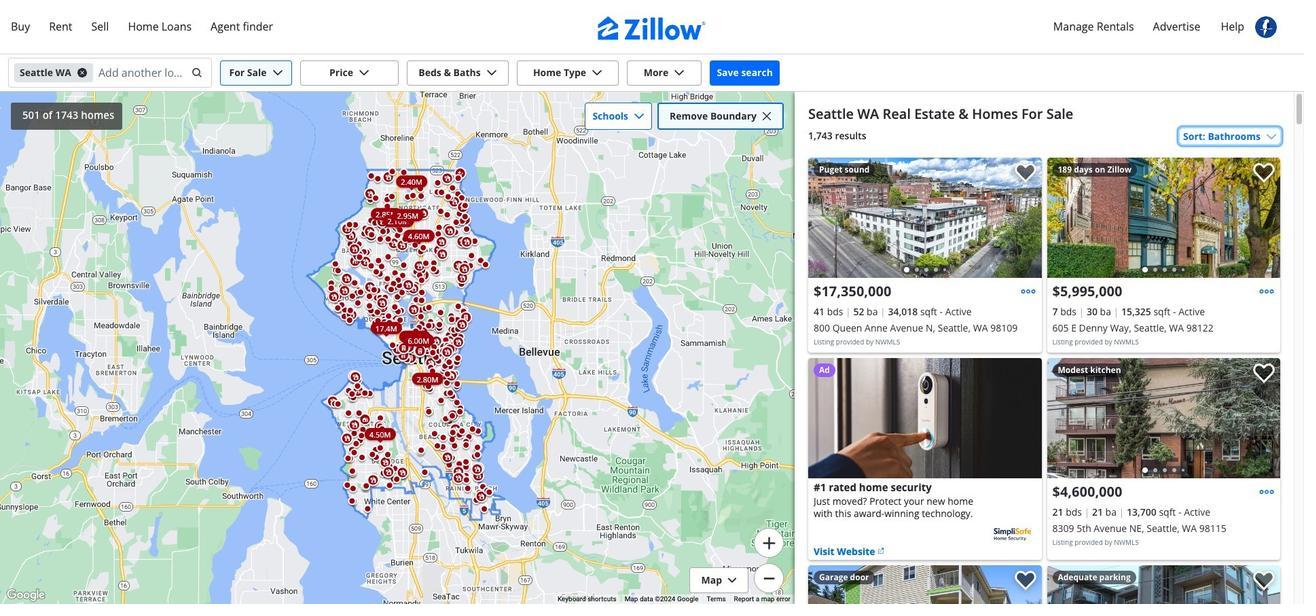 Task type: locate. For each thing, give the bounding box(es) containing it.
clear field image
[[190, 67, 200, 78]]

1824 n 103rd street, seattle, wa 98133 image
[[809, 565, 1042, 604]]

property images, use arrow keys to navigate, image 1 of 25 group
[[809, 158, 1042, 281]]

advertisement element
[[809, 358, 1042, 560]]

remove tag image
[[77, 67, 88, 78]]

property images, use arrow keys to navigate, image 1 of 24 group
[[1048, 358, 1281, 482]]

google image
[[3, 587, 48, 604]]

8309 5th avenue ne, seattle, wa 98115 image
[[1048, 358, 1281, 478]]

main navigation
[[0, 0, 1305, 54]]

800 queen anne avenue n, seattle, wa 98109 image
[[809, 158, 1042, 278]]

main content
[[795, 92, 1295, 604]]



Task type: vqa. For each thing, say whether or not it's contained in the screenshot.
the topmost 285K LINK
no



Task type: describe. For each thing, give the bounding box(es) containing it.
zillow logo image
[[598, 16, 707, 40]]

filters element
[[0, 54, 1305, 92]]

property images, use arrow keys to navigate, image 1 of 40 group
[[1048, 158, 1281, 281]]

map region
[[0, 92, 795, 604]]

605 e denny way, seattle, wa 98122 image
[[1048, 158, 1281, 278]]

your profile default icon image
[[1256, 16, 1278, 38]]

Add another location text field
[[99, 62, 183, 84]]



